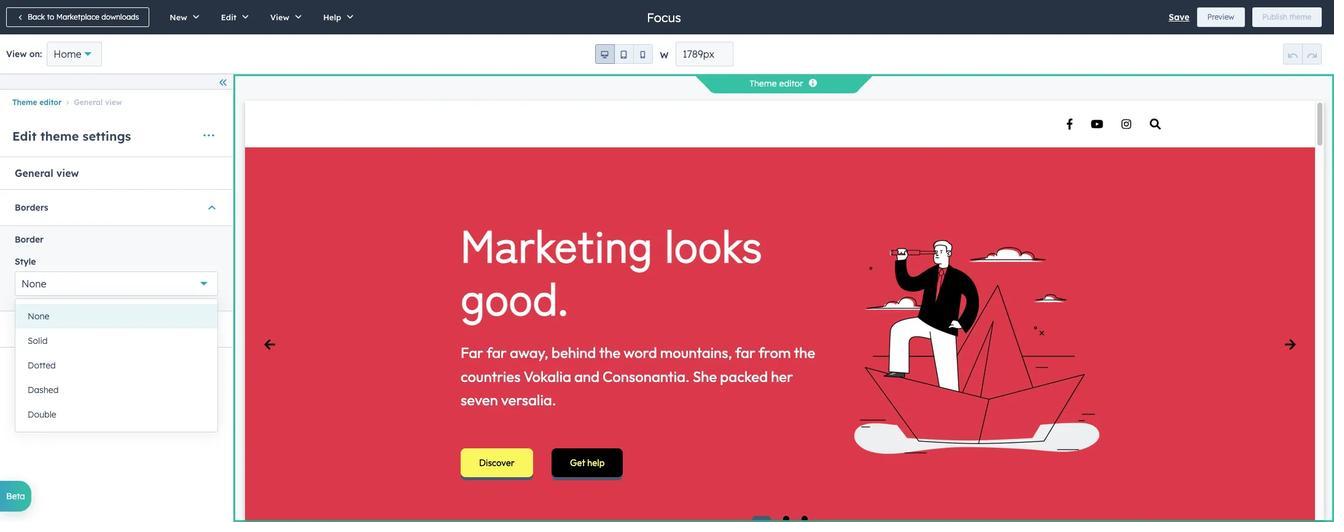 Task type: vqa. For each thing, say whether or not it's contained in the screenshot.
+ Add
no



Task type: describe. For each thing, give the bounding box(es) containing it.
help
[[323, 12, 341, 22]]

save
[[1169, 12, 1190, 23]]

edit button
[[208, 0, 257, 34]]

theme editor button
[[12, 98, 62, 107]]

style
[[15, 256, 36, 267]]

solid button
[[15, 329, 217, 353]]

0 horizontal spatial general
[[15, 167, 53, 180]]

1 vertical spatial editor
[[39, 98, 62, 107]]

0 horizontal spatial group
[[595, 44, 653, 64]]

borders button
[[15, 190, 218, 226]]

border
[[15, 234, 44, 245]]

publish theme button
[[1252, 7, 1322, 27]]

view for view
[[270, 12, 289, 22]]

publish theme
[[1263, 12, 1312, 22]]

back to marketplace downloads
[[28, 12, 139, 22]]

view on:
[[6, 49, 42, 60]]

edit for edit
[[221, 12, 237, 22]]

none button
[[15, 271, 218, 296]]

to
[[47, 12, 54, 22]]

caret image
[[208, 202, 216, 214]]

0 horizontal spatial view
[[56, 167, 79, 180]]

general view button
[[62, 98, 122, 107]]

home button
[[47, 42, 102, 66]]

downloads
[[101, 12, 139, 22]]

navigation containing theme editor
[[0, 95, 233, 110]]

none inside button
[[28, 311, 49, 322]]

preview button
[[1197, 7, 1245, 27]]

0 vertical spatial theme editor
[[750, 78, 803, 89]]

beta
[[6, 491, 25, 502]]

beta button
[[0, 481, 31, 512]]

publish
[[1263, 12, 1288, 22]]

edit for edit theme settings
[[12, 128, 37, 144]]

1 vertical spatial theme editor
[[12, 98, 62, 107]]

list box containing none
[[15, 299, 217, 432]]

W text field
[[676, 42, 733, 66]]

new
[[170, 12, 187, 22]]

back
[[28, 12, 45, 22]]

home
[[54, 48, 81, 60]]

1 horizontal spatial theme
[[750, 78, 777, 89]]

double button
[[15, 402, 217, 427]]

view for view on:
[[6, 49, 27, 60]]



Task type: locate. For each thing, give the bounding box(es) containing it.
theme for edit
[[40, 128, 79, 144]]

edit down theme editor button
[[12, 128, 37, 144]]

navigation
[[0, 95, 233, 110]]

on:
[[29, 49, 42, 60]]

0 vertical spatial view
[[270, 12, 289, 22]]

theme right "publish"
[[1290, 12, 1312, 22]]

edit right new button
[[221, 12, 237, 22]]

0 vertical spatial edit
[[221, 12, 237, 22]]

1 vertical spatial theme
[[40, 128, 79, 144]]

1 horizontal spatial edit
[[221, 12, 237, 22]]

view down "edit theme settings"
[[56, 167, 79, 180]]

view button
[[257, 0, 310, 34]]

1 vertical spatial general view
[[15, 167, 79, 180]]

w
[[660, 50, 669, 61]]

1 horizontal spatial group
[[1283, 44, 1322, 65]]

dotted
[[28, 360, 56, 371]]

0 horizontal spatial theme
[[40, 128, 79, 144]]

dashed button
[[15, 378, 217, 402]]

back to marketplace downloads button
[[6, 7, 149, 27]]

0 horizontal spatial theme
[[12, 98, 37, 107]]

general up "edit theme settings"
[[74, 98, 103, 107]]

0 horizontal spatial view
[[6, 49, 27, 60]]

borders
[[15, 202, 48, 213]]

view inside button
[[270, 12, 289, 22]]

general
[[74, 98, 103, 107], [15, 167, 53, 180]]

double
[[28, 409, 56, 420]]

new button
[[157, 0, 208, 34]]

edit inside button
[[221, 12, 237, 22]]

0 vertical spatial theme
[[750, 78, 777, 89]]

general view
[[74, 98, 122, 107], [15, 167, 79, 180]]

preview
[[1208, 12, 1235, 22]]

help button
[[310, 0, 362, 34]]

none inside popup button
[[22, 277, 46, 290]]

none up solid
[[28, 311, 49, 322]]

1 vertical spatial general
[[15, 167, 53, 180]]

none down style
[[22, 277, 46, 290]]

group
[[1283, 44, 1322, 65], [595, 44, 653, 64]]

1 horizontal spatial view
[[105, 98, 122, 107]]

0 vertical spatial general
[[74, 98, 103, 107]]

0 vertical spatial editor
[[779, 78, 803, 89]]

list box
[[15, 299, 217, 432]]

1 vertical spatial theme
[[12, 98, 37, 107]]

view left on:
[[6, 49, 27, 60]]

0 vertical spatial general view
[[74, 98, 122, 107]]

view
[[270, 12, 289, 22], [6, 49, 27, 60]]

0 horizontal spatial theme editor
[[12, 98, 62, 107]]

theme
[[750, 78, 777, 89], [12, 98, 37, 107]]

marketplace
[[56, 12, 99, 22]]

settings
[[83, 128, 131, 144]]

0 horizontal spatial edit
[[12, 128, 37, 144]]

general view up borders
[[15, 167, 79, 180]]

1 vertical spatial view
[[6, 49, 27, 60]]

editor
[[779, 78, 803, 89], [39, 98, 62, 107]]

save button
[[1169, 10, 1190, 25]]

1 vertical spatial view
[[56, 167, 79, 180]]

group left w at the top of the page
[[595, 44, 653, 64]]

1 vertical spatial edit
[[12, 128, 37, 144]]

view up 'settings' in the left top of the page
[[105, 98, 122, 107]]

theme inside button
[[1290, 12, 1312, 22]]

0 horizontal spatial editor
[[39, 98, 62, 107]]

edit theme settings
[[12, 128, 131, 144]]

general up borders
[[15, 167, 53, 180]]

1 horizontal spatial theme
[[1290, 12, 1312, 22]]

0 vertical spatial none
[[22, 277, 46, 290]]

theme editor
[[750, 78, 803, 89], [12, 98, 62, 107]]

none
[[22, 277, 46, 290], [28, 311, 49, 322]]

none button
[[15, 304, 217, 329]]

theme
[[1290, 12, 1312, 22], [40, 128, 79, 144]]

0 vertical spatial theme
[[1290, 12, 1312, 22]]

0 vertical spatial view
[[105, 98, 122, 107]]

1 horizontal spatial editor
[[779, 78, 803, 89]]

1 horizontal spatial general
[[74, 98, 103, 107]]

solid
[[28, 335, 48, 347]]

edit
[[221, 12, 237, 22], [12, 128, 37, 144]]

general view up 'settings' in the left top of the page
[[74, 98, 122, 107]]

focus
[[647, 10, 681, 25]]

group down publish theme button
[[1283, 44, 1322, 65]]

dashed
[[28, 385, 59, 396]]

theme for publish
[[1290, 12, 1312, 22]]

1 horizontal spatial view
[[270, 12, 289, 22]]

view right edit button
[[270, 12, 289, 22]]

dotted button
[[15, 353, 217, 378]]

theme down theme editor button
[[40, 128, 79, 144]]

view
[[105, 98, 122, 107], [56, 167, 79, 180]]

1 horizontal spatial theme editor
[[750, 78, 803, 89]]

1 vertical spatial none
[[28, 311, 49, 322]]



